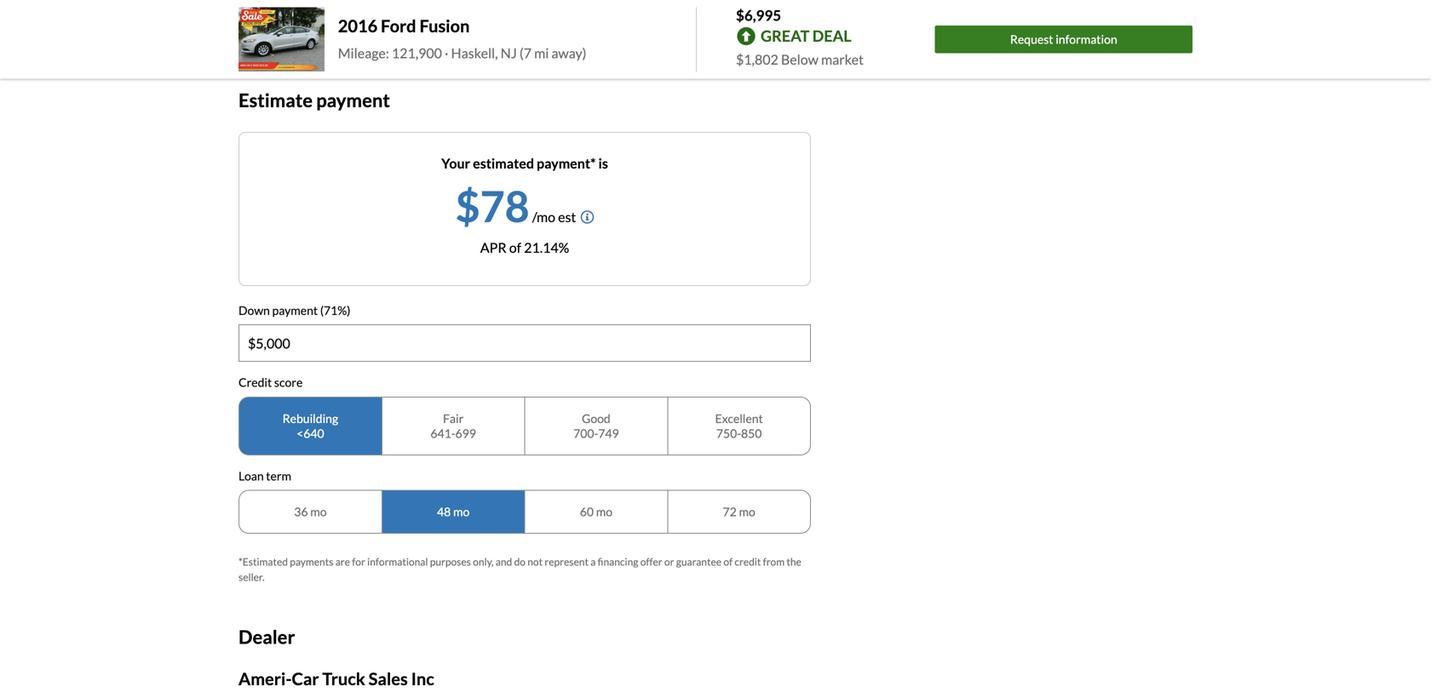 Task type: describe. For each thing, give the bounding box(es) containing it.
car
[[292, 669, 319, 690]]

the
[[787, 556, 801, 568]]

not
[[527, 556, 543, 568]]

truck
[[322, 669, 365, 690]]

great
[[761, 27, 809, 45]]

of inside *estimated payments are for informational purposes only, and do not represent a financing offer or guarantee of credit from the seller.
[[723, 556, 733, 568]]

fusion
[[419, 16, 470, 36]]

a
[[590, 556, 596, 568]]

down
[[239, 303, 270, 318]]

term
[[266, 469, 291, 483]]

seller.
[[239, 571, 265, 584]]

36
[[294, 505, 308, 519]]

(7
[[520, 45, 532, 61]]

/mo
[[532, 208, 555, 225]]

or
[[664, 556, 674, 568]]

info circle image
[[580, 210, 594, 224]]

payment for down
[[272, 303, 318, 318]]

mo for 36 mo
[[310, 505, 327, 519]]

2016 ford fusion image
[[239, 7, 324, 72]]

48
[[437, 505, 451, 519]]

(71%)
[[320, 303, 351, 318]]

sales
[[369, 669, 408, 690]]

mi
[[534, 45, 549, 61]]

guarantee
[[676, 556, 722, 568]]

below
[[781, 51, 818, 68]]

payment*
[[537, 155, 596, 171]]

history
[[307, 29, 349, 46]]

excellent 750-850
[[715, 411, 763, 441]]

$1,802 below market
[[736, 51, 864, 68]]

fair 641-699
[[430, 411, 476, 441]]

rebuilding
[[282, 411, 338, 426]]

$78
[[455, 180, 529, 231]]

price
[[274, 29, 304, 46]]

payments
[[290, 556, 333, 568]]

apr
[[480, 239, 507, 256]]

only,
[[473, 556, 494, 568]]

haskell,
[[451, 45, 498, 61]]

699
[[455, 426, 476, 441]]

*estimated
[[239, 556, 288, 568]]

credit
[[239, 375, 272, 390]]

estimate payment
[[239, 89, 390, 111]]

0 horizontal spatial of
[[509, 239, 521, 256]]

750-
[[716, 426, 741, 441]]

ford
[[381, 16, 416, 36]]

loan
[[239, 469, 264, 483]]

fair
[[443, 411, 464, 426]]

estimated
[[473, 155, 534, 171]]

is
[[598, 155, 608, 171]]

rebuilding <640
[[282, 411, 338, 441]]

<640
[[297, 426, 324, 441]]

excellent
[[715, 411, 763, 426]]

48 mo
[[437, 505, 470, 519]]

dealer
[[239, 626, 295, 648]]

21.14%
[[524, 239, 569, 256]]

from
[[763, 556, 785, 568]]

2016 ford fusion mileage: 121,900 · haskell, nj (7 mi away)
[[338, 16, 586, 61]]

show price history
[[239, 29, 349, 46]]

request
[[1010, 32, 1053, 47]]

apr of 21.14%
[[480, 239, 569, 256]]

score
[[274, 375, 303, 390]]

away)
[[551, 45, 586, 61]]

purposes
[[430, 556, 471, 568]]



Task type: vqa. For each thing, say whether or not it's contained in the screenshot.
right the 1500
no



Task type: locate. For each thing, give the bounding box(es) containing it.
700-
[[573, 426, 598, 441]]

mo
[[310, 505, 327, 519], [453, 505, 470, 519], [596, 505, 612, 519], [739, 505, 755, 519]]

ameri-car truck sales inc
[[239, 669, 434, 690]]

4 mo from the left
[[739, 505, 755, 519]]

121,900
[[392, 45, 442, 61]]

2016
[[338, 16, 378, 36]]

72 mo
[[723, 505, 755, 519]]

show
[[239, 29, 271, 46]]

and
[[496, 556, 512, 568]]

do
[[514, 556, 526, 568]]

payment for estimate
[[316, 89, 390, 111]]

credit score
[[239, 375, 303, 390]]

0 vertical spatial of
[[509, 239, 521, 256]]

*estimated payments are for informational purposes only, and do not represent a financing offer or guarantee of credit from the seller.
[[239, 556, 801, 584]]

mo for 60 mo
[[596, 505, 612, 519]]

749
[[598, 426, 619, 441]]

60 mo
[[580, 505, 612, 519]]

payment
[[316, 89, 390, 111], [272, 303, 318, 318]]

request information button
[[935, 26, 1193, 53]]

36 mo
[[294, 505, 327, 519]]

down payment (71%)
[[239, 303, 351, 318]]

good
[[582, 411, 611, 426]]

est
[[558, 208, 576, 225]]

payment left (71%)
[[272, 303, 318, 318]]

1 vertical spatial of
[[723, 556, 733, 568]]

ameri-
[[239, 669, 292, 690]]

641-
[[430, 426, 455, 441]]

mo right 48
[[453, 505, 470, 519]]

60
[[580, 505, 594, 519]]

information
[[1056, 32, 1117, 47]]

financing
[[598, 556, 638, 568]]

1 vertical spatial payment
[[272, 303, 318, 318]]

of left credit
[[723, 556, 733, 568]]

offer
[[640, 556, 662, 568]]

Down payment (71%) text field
[[239, 325, 810, 361]]

$78 /mo est
[[455, 180, 576, 231]]

1 horizontal spatial of
[[723, 556, 733, 568]]

represent
[[545, 556, 589, 568]]

of
[[509, 239, 521, 256], [723, 556, 733, 568]]

inc
[[411, 669, 434, 690]]

estimate
[[239, 89, 313, 111]]

72
[[723, 505, 737, 519]]

great deal
[[761, 27, 851, 45]]

your estimated payment* is
[[441, 155, 608, 171]]

3 mo from the left
[[596, 505, 612, 519]]

ameri-car truck sales inc link
[[239, 669, 434, 690]]

mo right 72
[[739, 505, 755, 519]]

0 vertical spatial payment
[[316, 89, 390, 111]]

mo for 72 mo
[[739, 505, 755, 519]]

$6,995
[[736, 6, 781, 24]]

2 mo from the left
[[453, 505, 470, 519]]

good 700-749
[[573, 411, 619, 441]]

·
[[445, 45, 448, 61]]

market
[[821, 51, 864, 68]]

credit
[[735, 556, 761, 568]]

deal
[[812, 27, 851, 45]]

mileage:
[[338, 45, 389, 61]]

are
[[335, 556, 350, 568]]

loan term
[[239, 469, 291, 483]]

nj
[[501, 45, 517, 61]]

request information
[[1010, 32, 1117, 47]]

1 mo from the left
[[310, 505, 327, 519]]

informational
[[367, 556, 428, 568]]

mo for 48 mo
[[453, 505, 470, 519]]

your
[[441, 155, 470, 171]]

payment down mileage:
[[316, 89, 390, 111]]

of right apr
[[509, 239, 521, 256]]

mo right 36
[[310, 505, 327, 519]]

mo right 60
[[596, 505, 612, 519]]

for
[[352, 556, 365, 568]]

850
[[741, 426, 762, 441]]

$1,802
[[736, 51, 778, 68]]



